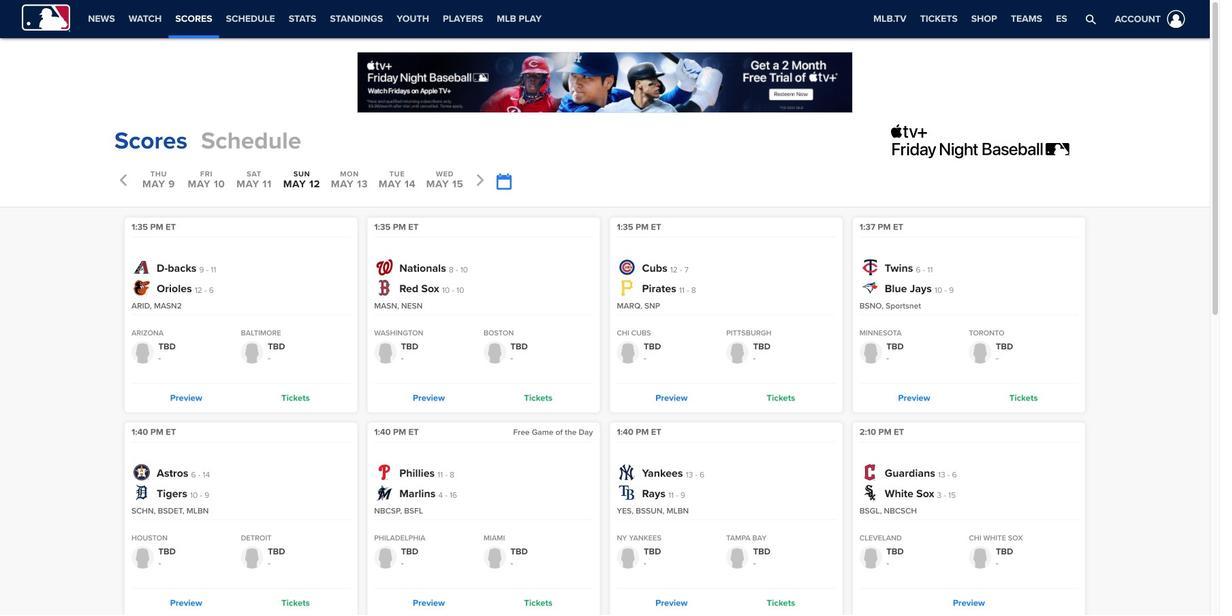 Task type: vqa. For each thing, say whether or not it's contained in the screenshot.
Women in Baseball "link"
no



Task type: locate. For each thing, give the bounding box(es) containing it.
1 horizontal spatial advertisement element
[[891, 124, 1096, 158]]

astros image
[[134, 464, 150, 481]]

yankees image
[[619, 464, 636, 481]]

0 vertical spatial advertisement element
[[357, 52, 853, 113]]

orioles image
[[134, 280, 150, 296]]

cubs image
[[619, 259, 636, 276]]

pirates image
[[619, 280, 636, 296]]

blue jays image
[[862, 280, 878, 296]]

None text field
[[496, 173, 511, 190]]

secondary navigation element
[[81, 0, 549, 38], [549, 0, 663, 38]]

marlins image
[[376, 485, 393, 501]]

2 secondary navigation element from the left
[[549, 0, 663, 38]]

red sox image
[[376, 280, 393, 296]]

advertisement element
[[357, 52, 853, 113], [891, 124, 1096, 158]]

0 horizontal spatial advertisement element
[[357, 52, 853, 113]]



Task type: describe. For each thing, give the bounding box(es) containing it.
tigers image
[[134, 485, 150, 501]]

white sox image
[[862, 485, 878, 501]]

nationals image
[[376, 259, 393, 276]]

1 vertical spatial advertisement element
[[891, 124, 1096, 158]]

guardians image
[[862, 464, 878, 481]]

twins image
[[862, 259, 878, 276]]

1 secondary navigation element from the left
[[81, 0, 549, 38]]

rays image
[[619, 485, 636, 501]]

top navigation menu bar
[[0, 0, 1210, 38]]

phillies image
[[376, 464, 393, 481]]

tertiary navigation element
[[867, 0, 1075, 38]]

major league baseball image
[[22, 4, 70, 32]]

d backs image
[[134, 259, 150, 276]]



